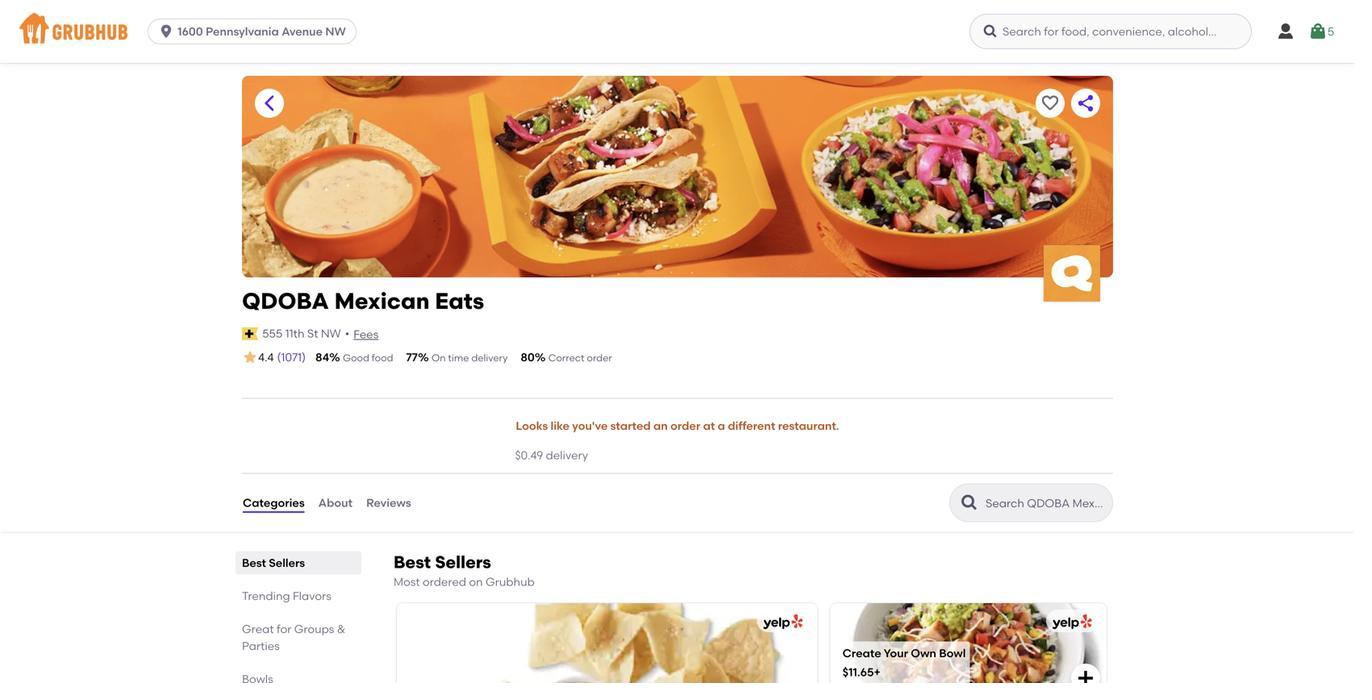 Task type: describe. For each thing, give the bounding box(es) containing it.
save this restaurant image
[[1041, 94, 1060, 113]]

great
[[242, 622, 274, 636]]

+
[[874, 665, 881, 679]]

an
[[653, 419, 668, 433]]

bowl
[[939, 646, 966, 660]]

started
[[610, 419, 651, 433]]

0 horizontal spatial svg image
[[982, 23, 999, 40]]

correct
[[548, 352, 584, 364]]

&
[[337, 622, 345, 636]]

on time delivery
[[432, 352, 508, 364]]

•
[[345, 327, 349, 341]]

5 button
[[1308, 17, 1334, 46]]

reviews button
[[365, 474, 412, 532]]

Search for food, convenience, alcohol... search field
[[970, 14, 1252, 49]]

different
[[728, 419, 775, 433]]

main navigation navigation
[[0, 0, 1355, 63]]

best for best sellers most ordered on grubhub
[[394, 552, 431, 573]]

qdoba
[[242, 288, 329, 315]]

pennsylvania
[[206, 25, 279, 38]]

$0.49 delivery
[[515, 448, 588, 462]]

1600 pennsylvania avenue nw button
[[148, 19, 363, 44]]

food
[[372, 352, 393, 364]]

search icon image
[[960, 493, 979, 513]]

• fees
[[345, 327, 379, 341]]

good food
[[343, 352, 393, 364]]

11th
[[285, 327, 305, 341]]

trending
[[242, 589, 290, 603]]

trending flavors
[[242, 589, 331, 603]]

most
[[394, 575, 420, 589]]

80
[[521, 350, 535, 364]]

best for best sellers
[[242, 556, 266, 570]]

mexican
[[334, 288, 430, 315]]

4.4
[[258, 351, 274, 364]]

like
[[551, 419, 569, 433]]

avenue
[[282, 25, 323, 38]]

fees
[[354, 328, 379, 341]]

looks
[[516, 419, 548, 433]]

1600
[[178, 25, 203, 38]]

at
[[703, 419, 715, 433]]

parties
[[242, 639, 280, 653]]

for
[[277, 622, 291, 636]]

categories
[[243, 496, 305, 510]]

restaurant.
[[778, 419, 839, 433]]



Task type: locate. For each thing, give the bounding box(es) containing it.
0 horizontal spatial yelp image
[[760, 615, 803, 630]]

2 yelp image from the left
[[1049, 615, 1092, 630]]

0 vertical spatial order
[[587, 352, 612, 364]]

sellers for best sellers
[[269, 556, 305, 570]]

star icon image
[[242, 349, 258, 366]]

qdoba mexican eats
[[242, 288, 484, 315]]

Search QDOBA Mexican Eats search field
[[984, 496, 1107, 511]]

5
[[1328, 24, 1334, 38]]

svg image
[[1276, 22, 1295, 41], [982, 23, 999, 40], [1076, 669, 1095, 683]]

svg image inside 1600 pennsylvania avenue nw button
[[158, 23, 174, 40]]

eats
[[435, 288, 484, 315]]

yelp image for trending flavors
[[760, 615, 803, 630]]

qdoba mexican eats logo image
[[1044, 245, 1100, 302]]

555 11th st nw button
[[262, 325, 342, 343]]

on
[[432, 352, 446, 364]]

ordered
[[423, 575, 466, 589]]

correct order
[[548, 352, 612, 364]]

create
[[843, 646, 881, 660]]

1 horizontal spatial delivery
[[546, 448, 588, 462]]

order left at
[[670, 419, 700, 433]]

delivery
[[471, 352, 508, 364], [546, 448, 588, 462]]

0 horizontal spatial svg image
[[158, 23, 174, 40]]

$0.49
[[515, 448, 543, 462]]

best sellers most ordered on grubhub
[[394, 552, 535, 589]]

nw left '•'
[[321, 327, 341, 341]]

share icon image
[[1076, 94, 1095, 113]]

caret left icon image
[[260, 94, 279, 113]]

order inside button
[[670, 419, 700, 433]]

1 horizontal spatial yelp image
[[1049, 615, 1092, 630]]

0 vertical spatial delivery
[[471, 352, 508, 364]]

0 horizontal spatial sellers
[[269, 556, 305, 570]]

1 yelp image from the left
[[760, 615, 803, 630]]

save this restaurant button
[[1036, 89, 1065, 118]]

svg image for 1600 pennsylvania avenue nw
[[158, 23, 174, 40]]

reviews
[[366, 496, 411, 510]]

yelp image
[[760, 615, 803, 630], [1049, 615, 1092, 630]]

84
[[315, 350, 329, 364]]

1 vertical spatial delivery
[[546, 448, 588, 462]]

order right correct
[[587, 352, 612, 364]]

77
[[406, 350, 418, 364]]

0 vertical spatial nw
[[325, 25, 346, 38]]

your
[[884, 646, 908, 660]]

nw inside button
[[325, 25, 346, 38]]

you've
[[572, 419, 608, 433]]

555
[[262, 327, 283, 341]]

about button
[[318, 474, 353, 532]]

best inside best sellers most ordered on grubhub
[[394, 552, 431, 573]]

create your own bowl $11.65 +
[[843, 646, 966, 679]]

nw for 1600 pennsylvania avenue nw
[[325, 25, 346, 38]]

1600 pennsylvania avenue nw
[[178, 25, 346, 38]]

0 horizontal spatial order
[[587, 352, 612, 364]]

1 horizontal spatial order
[[670, 419, 700, 433]]

about
[[318, 496, 353, 510]]

nw for 555 11th st nw
[[321, 327, 341, 341]]

flavors
[[293, 589, 331, 603]]

looks like you've started an order at a different restaurant.
[[516, 419, 839, 433]]

fees button
[[353, 326, 379, 344]]

best
[[394, 552, 431, 573], [242, 556, 266, 570]]

sellers up trending flavors
[[269, 556, 305, 570]]

sellers
[[435, 552, 491, 573], [269, 556, 305, 570]]

delivery right time
[[471, 352, 508, 364]]

good
[[343, 352, 369, 364]]

on
[[469, 575, 483, 589]]

best up most
[[394, 552, 431, 573]]

great for groups & parties
[[242, 622, 345, 653]]

nw right the avenue
[[325, 25, 346, 38]]

delivery down 'like'
[[546, 448, 588, 462]]

2 horizontal spatial svg image
[[1276, 22, 1295, 41]]

$11.65
[[843, 665, 874, 679]]

groups
[[294, 622, 334, 636]]

sellers for best sellers most ordered on grubhub
[[435, 552, 491, 573]]

categories button
[[242, 474, 305, 532]]

looks like you've started an order at a different restaurant. button
[[515, 408, 840, 444]]

1 horizontal spatial svg image
[[1076, 669, 1095, 683]]

sellers up on
[[435, 552, 491, 573]]

own
[[911, 646, 936, 660]]

0 horizontal spatial best
[[242, 556, 266, 570]]

nw inside "button"
[[321, 327, 341, 341]]

a
[[718, 419, 725, 433]]

0 horizontal spatial delivery
[[471, 352, 508, 364]]

555 11th st nw
[[262, 327, 341, 341]]

1 horizontal spatial svg image
[[1308, 22, 1328, 41]]

(1071)
[[277, 350, 306, 364]]

svg image for 5
[[1308, 22, 1328, 41]]

grubhub
[[486, 575, 535, 589]]

1 horizontal spatial sellers
[[435, 552, 491, 573]]

1 vertical spatial nw
[[321, 327, 341, 341]]

svg image
[[1308, 22, 1328, 41], [158, 23, 174, 40]]

yelp image for most ordered on grubhub
[[1049, 615, 1092, 630]]

best sellers
[[242, 556, 305, 570]]

st
[[307, 327, 318, 341]]

order
[[587, 352, 612, 364], [670, 419, 700, 433]]

nw
[[325, 25, 346, 38], [321, 327, 341, 341]]

svg image inside 5 button
[[1308, 22, 1328, 41]]

time
[[448, 352, 469, 364]]

sellers inside best sellers most ordered on grubhub
[[435, 552, 491, 573]]

1 vertical spatial order
[[670, 419, 700, 433]]

best up trending
[[242, 556, 266, 570]]

subscription pass image
[[242, 327, 258, 340]]

1 horizontal spatial best
[[394, 552, 431, 573]]



Task type: vqa. For each thing, say whether or not it's contained in the screenshot.
left 10–20
no



